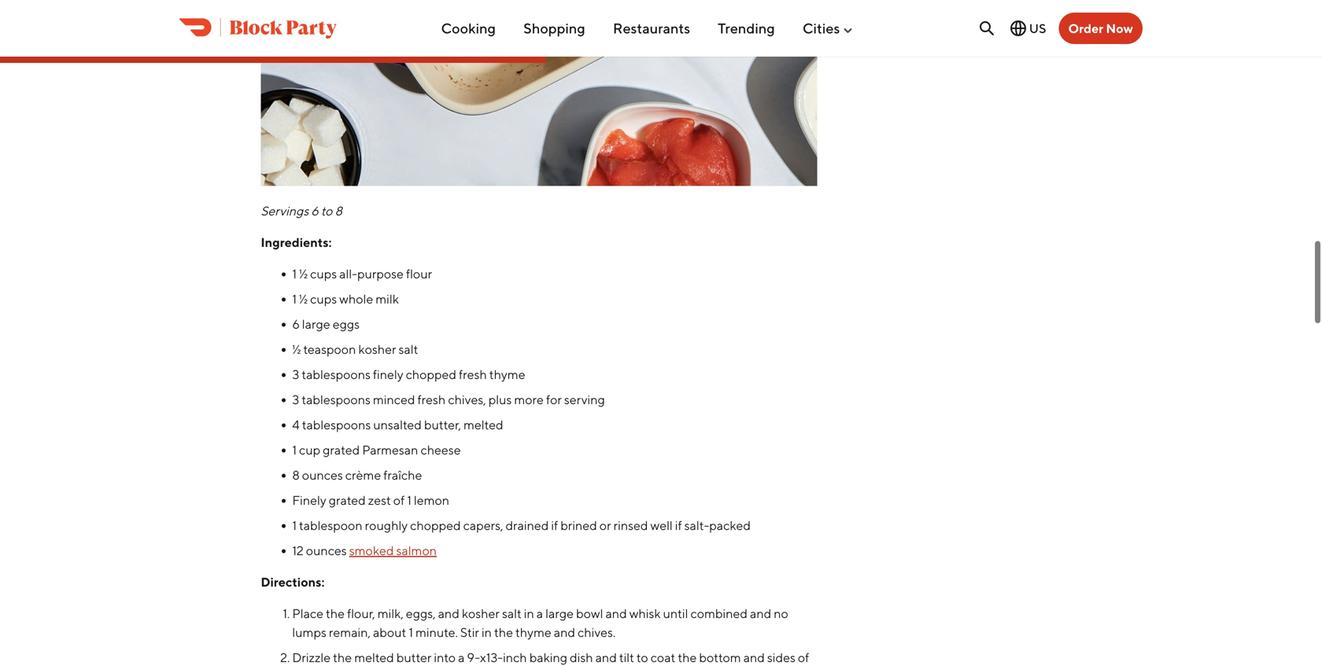 Task type: describe. For each thing, give the bounding box(es) containing it.
chopped for roughly
[[410, 518, 461, 533]]

1 vertical spatial grated
[[329, 493, 366, 508]]

1 ½ cups all-purpose flour
[[292, 266, 432, 281]]

0 horizontal spatial fresh
[[418, 392, 446, 407]]

unsalted
[[373, 417, 422, 432]]

8 ounces crème fraîche
[[292, 468, 422, 483]]

crème
[[345, 468, 381, 483]]

3 tablespoons minced fresh chives, plus more for serving
[[292, 392, 608, 407]]

0 vertical spatial salt
[[399, 342, 418, 357]]

tablespoons for unsalted
[[302, 417, 371, 432]]

well
[[651, 518, 673, 533]]

1 for all-
[[292, 266, 297, 281]]

ounces for 8
[[302, 468, 343, 483]]

about
[[373, 625, 406, 640]]

cup
[[299, 443, 320, 458]]

place
[[292, 606, 324, 621]]

place the flour, milk, eggs, and kosher salt in a large bowl and whisk until combined and no lumps remain, about 1 minute. stir in the thyme and chives.
[[292, 606, 789, 640]]

servings 6 to 8
[[261, 203, 342, 218]]

lumps
[[292, 625, 327, 640]]

tablespoon
[[299, 518, 363, 533]]

milk,
[[378, 606, 404, 621]]

flour,
[[347, 606, 375, 621]]

1 inside place the flour, milk, eggs, and kosher salt in a large bowl and whisk until combined and no lumps remain, about 1 minute. stir in the thyme and chives.
[[409, 625, 413, 640]]

serving
[[564, 392, 605, 407]]

and left no
[[750, 606, 772, 621]]

12 ounces smoked salmon
[[292, 543, 437, 558]]

rinsed
[[614, 518, 648, 533]]

and up the minute.
[[438, 606, 460, 621]]

trending
[[718, 20, 775, 37]]

inch
[[503, 650, 527, 665]]

to inside "drizzle the melted butter into a 9-x13-inch baking dish and tilt to coat the bottom and sides of"
[[637, 650, 648, 665]]

restaurants
[[613, 20, 690, 37]]

eggs
[[333, 317, 360, 332]]

ingredients:
[[261, 235, 334, 250]]

all-
[[339, 266, 357, 281]]

into
[[434, 650, 456, 665]]

finely
[[373, 367, 403, 382]]

flour
[[406, 266, 432, 281]]

2 if from the left
[[675, 518, 682, 533]]

1 for parmesan
[[292, 443, 297, 458]]

cooking
[[441, 20, 496, 37]]

directions:
[[261, 575, 327, 590]]

1 horizontal spatial 6
[[311, 203, 319, 218]]

servings
[[261, 203, 309, 218]]

0 vertical spatial grated
[[323, 443, 360, 458]]

1 ½ cups whole milk
[[292, 292, 399, 306]]

the right coat
[[678, 650, 697, 665]]

lemon
[[414, 493, 450, 508]]

1 if from the left
[[551, 518, 558, 533]]

a inside "drizzle the melted butter into a 9-x13-inch baking dish and tilt to coat the bottom and sides of"
[[458, 650, 465, 665]]

1 for chopped
[[292, 518, 297, 533]]

brined
[[561, 518, 597, 533]]

order now
[[1069, 21, 1133, 36]]

and left tilt
[[596, 650, 617, 665]]

0 vertical spatial 8
[[335, 203, 342, 218]]

9-
[[467, 650, 480, 665]]

3 for 3 tablespoons finely chopped fresh thyme
[[292, 367, 299, 382]]

thyme inside place the flour, milk, eggs, and kosher salt in a large bowl and whisk until combined and no lumps remain, about 1 minute. stir in the thyme and chives.
[[516, 625, 552, 640]]

fraîche
[[384, 468, 422, 483]]

3 tablespoons finely chopped fresh thyme
[[292, 367, 528, 382]]

or
[[600, 518, 611, 533]]

drizzle
[[292, 650, 331, 665]]

cities link
[[803, 13, 854, 43]]

4
[[292, 417, 300, 432]]

whole
[[339, 292, 373, 306]]

tablespoons for minced
[[302, 392, 371, 407]]

cxblog dd nye brunch dutchbaby image
[[261, 0, 818, 186]]

chives.
[[578, 625, 616, 640]]

order now link
[[1059, 13, 1143, 44]]

0 horizontal spatial in
[[482, 625, 492, 640]]

remain,
[[329, 625, 371, 640]]

drizzle the melted butter into a 9-x13-inch baking dish and tilt to coat the bottom and sides of
[[292, 650, 815, 667]]

cooking link
[[441, 13, 496, 43]]

plus
[[489, 392, 512, 407]]

melted inside "drizzle the melted butter into a 9-x13-inch baking dish and tilt to coat the bottom and sides of"
[[354, 650, 394, 665]]

now
[[1106, 21, 1133, 36]]

and up "drizzle the melted butter into a 9-x13-inch baking dish and tilt to coat the bottom and sides of" at the bottom of page
[[554, 625, 575, 640]]

½ for 1 ½ cups whole milk
[[299, 292, 308, 306]]

ounces for 12
[[306, 543, 347, 558]]

4 tablespoons unsalted butter, melted
[[292, 417, 503, 432]]

capers,
[[463, 518, 503, 533]]

large inside place the flour, milk, eggs, and kosher salt in a large bowl and whisk until combined and no lumps remain, about 1 minute. stir in the thyme and chives.
[[546, 606, 574, 621]]

kosher inside place the flour, milk, eggs, and kosher salt in a large bowl and whisk until combined and no lumps remain, about 1 minute. stir in the thyme and chives.
[[462, 606, 500, 621]]

more
[[514, 392, 544, 407]]

0 vertical spatial to
[[321, 203, 333, 218]]

smoked
[[349, 543, 394, 558]]

1 vertical spatial 6
[[292, 317, 300, 332]]

coat
[[651, 650, 676, 665]]

order
[[1069, 21, 1104, 36]]

minced
[[373, 392, 415, 407]]

and right 'bowl'
[[606, 606, 627, 621]]

sides
[[767, 650, 796, 665]]

1 vertical spatial 8
[[292, 468, 300, 483]]

dish
[[570, 650, 593, 665]]

finely grated zest of 1 lemon
[[292, 493, 450, 508]]

milk
[[376, 292, 399, 306]]

the up inch
[[494, 625, 513, 640]]

butter,
[[424, 417, 461, 432]]



Task type: vqa. For each thing, say whether or not it's contained in the screenshot.
2nd IF from the left
yes



Task type: locate. For each thing, give the bounding box(es) containing it.
fresh up the 'chives,'
[[459, 367, 487, 382]]

2 cups from the top
[[310, 292, 337, 306]]

1 vertical spatial a
[[458, 650, 465, 665]]

0 vertical spatial melted
[[464, 417, 503, 432]]

½ left teaspoon
[[292, 342, 301, 357]]

1 vertical spatial tablespoons
[[302, 392, 371, 407]]

tablespoons for finely
[[302, 367, 371, 382]]

us
[[1029, 21, 1047, 36]]

whisk
[[629, 606, 661, 621]]

2 vertical spatial tablespoons
[[302, 417, 371, 432]]

chives,
[[448, 392, 486, 407]]

cups for all-
[[310, 266, 337, 281]]

0 vertical spatial tablespoons
[[302, 367, 371, 382]]

globe line image
[[1009, 19, 1028, 38]]

thyme
[[489, 367, 525, 382], [516, 625, 552, 640]]

shopping link
[[524, 13, 585, 43]]

melted down about
[[354, 650, 394, 665]]

thyme up plus
[[489, 367, 525, 382]]

6 right servings
[[311, 203, 319, 218]]

ounces down cup
[[302, 468, 343, 483]]

teaspoon
[[303, 342, 356, 357]]

6 left eggs
[[292, 317, 300, 332]]

6
[[311, 203, 319, 218], [292, 317, 300, 332]]

chopped for finely
[[406, 367, 457, 382]]

1 tablespoons from the top
[[302, 367, 371, 382]]

a up baking
[[537, 606, 543, 621]]

1 vertical spatial cups
[[310, 292, 337, 306]]

1 horizontal spatial of
[[798, 650, 809, 665]]

until
[[663, 606, 688, 621]]

and left sides
[[744, 650, 765, 665]]

butter
[[397, 650, 432, 665]]

½ teaspoon kosher salt
[[292, 342, 418, 357]]

12
[[292, 543, 304, 558]]

0 horizontal spatial 6
[[292, 317, 300, 332]]

2 3 from the top
[[292, 392, 299, 407]]

1 up 12
[[292, 518, 297, 533]]

1 vertical spatial of
[[798, 650, 809, 665]]

large
[[302, 317, 330, 332], [546, 606, 574, 621]]

in right stir
[[482, 625, 492, 640]]

1 cups from the top
[[310, 266, 337, 281]]

tilt
[[619, 650, 634, 665]]

1 horizontal spatial melted
[[464, 417, 503, 432]]

1 vertical spatial melted
[[354, 650, 394, 665]]

1 down ingredients:
[[292, 266, 297, 281]]

0 vertical spatial ½
[[299, 266, 308, 281]]

to right servings
[[321, 203, 333, 218]]

chopped up 3 tablespoons minced fresh chives, plus more for serving
[[406, 367, 457, 382]]

zest
[[368, 493, 391, 508]]

3
[[292, 367, 299, 382], [292, 392, 299, 407]]

0 vertical spatial a
[[537, 606, 543, 621]]

chopped
[[406, 367, 457, 382], [410, 518, 461, 533]]

drained
[[506, 518, 549, 533]]

0 horizontal spatial salt
[[399, 342, 418, 357]]

0 vertical spatial large
[[302, 317, 330, 332]]

if right well
[[675, 518, 682, 533]]

0 horizontal spatial if
[[551, 518, 558, 533]]

1 vertical spatial kosher
[[462, 606, 500, 621]]

1 vertical spatial large
[[546, 606, 574, 621]]

3 tablespoons from the top
[[302, 417, 371, 432]]

minute.
[[416, 625, 458, 640]]

for
[[546, 392, 562, 407]]

a inside place the flour, milk, eggs, and kosher salt in a large bowl and whisk until combined and no lumps remain, about 1 minute. stir in the thyme and chives.
[[537, 606, 543, 621]]

8
[[335, 203, 342, 218], [292, 468, 300, 483]]

combined
[[691, 606, 748, 621]]

thyme up baking
[[516, 625, 552, 640]]

0 vertical spatial cups
[[310, 266, 337, 281]]

0 horizontal spatial a
[[458, 650, 465, 665]]

1 vertical spatial 3
[[292, 392, 299, 407]]

eggs,
[[406, 606, 436, 621]]

smoked salmon link
[[349, 543, 437, 558]]

0 horizontal spatial of
[[393, 493, 405, 508]]

large up teaspoon
[[302, 317, 330, 332]]

2 vertical spatial ½
[[292, 342, 301, 357]]

purpose
[[357, 266, 404, 281]]

cups for whole
[[310, 292, 337, 306]]

8 right servings
[[335, 203, 342, 218]]

0 vertical spatial in
[[524, 606, 534, 621]]

1 up 6 large eggs
[[292, 292, 297, 306]]

doordash blog image
[[179, 18, 337, 39]]

kosher up stir
[[462, 606, 500, 621]]

in up inch
[[524, 606, 534, 621]]

of right zest
[[393, 493, 405, 508]]

if
[[551, 518, 558, 533], [675, 518, 682, 533]]

0 horizontal spatial melted
[[354, 650, 394, 665]]

salt up inch
[[502, 606, 522, 621]]

kosher
[[358, 342, 396, 357], [462, 606, 500, 621]]

0 vertical spatial of
[[393, 493, 405, 508]]

bottom
[[699, 650, 741, 665]]

a
[[537, 606, 543, 621], [458, 650, 465, 665]]

1 horizontal spatial in
[[524, 606, 534, 621]]

0 vertical spatial fresh
[[459, 367, 487, 382]]

grated up 8 ounces crème fraîche
[[323, 443, 360, 458]]

3 for 3 tablespoons minced fresh chives, plus more for serving
[[292, 392, 299, 407]]

of
[[393, 493, 405, 508], [798, 650, 809, 665]]

tablespoons
[[302, 367, 371, 382], [302, 392, 371, 407], [302, 417, 371, 432]]

cities
[[803, 20, 840, 37]]

x13-
[[480, 650, 503, 665]]

0 vertical spatial 3
[[292, 367, 299, 382]]

the up remain,
[[326, 606, 345, 621]]

1 horizontal spatial a
[[537, 606, 543, 621]]

0 horizontal spatial to
[[321, 203, 333, 218]]

roughly
[[365, 518, 408, 533]]

chopped down the lemon
[[410, 518, 461, 533]]

1 vertical spatial ½
[[299, 292, 308, 306]]

salt up 3 tablespoons finely chopped fresh thyme
[[399, 342, 418, 357]]

1 vertical spatial thyme
[[516, 625, 552, 640]]

2 tablespoons from the top
[[302, 392, 371, 407]]

bowl
[[576, 606, 603, 621]]

0 vertical spatial thyme
[[489, 367, 525, 382]]

salt-
[[685, 518, 709, 533]]

fresh up butter,
[[418, 392, 446, 407]]

salt
[[399, 342, 418, 357], [502, 606, 522, 621]]

ounces
[[302, 468, 343, 483], [306, 543, 347, 558]]

0 vertical spatial chopped
[[406, 367, 457, 382]]

restaurants link
[[613, 13, 690, 43]]

6 large eggs
[[292, 317, 360, 332]]

cups
[[310, 266, 337, 281], [310, 292, 337, 306]]

trending link
[[718, 13, 775, 43]]

of right sides
[[798, 650, 809, 665]]

1 horizontal spatial large
[[546, 606, 574, 621]]

cups left all-
[[310, 266, 337, 281]]

1 horizontal spatial salt
[[502, 606, 522, 621]]

packed
[[709, 518, 751, 533]]

1 vertical spatial fresh
[[418, 392, 446, 407]]

baking
[[529, 650, 568, 665]]

the down remain,
[[333, 650, 352, 665]]

1 right about
[[409, 625, 413, 640]]

kosher up finely
[[358, 342, 396, 357]]

melted down the 'chives,'
[[464, 417, 503, 432]]

no
[[774, 606, 789, 621]]

8 up finely
[[292, 468, 300, 483]]

1 vertical spatial ounces
[[306, 543, 347, 558]]

0 vertical spatial kosher
[[358, 342, 396, 357]]

1 horizontal spatial 8
[[335, 203, 342, 218]]

melted
[[464, 417, 503, 432], [354, 650, 394, 665]]

1 cup grated parmesan cheese
[[292, 443, 461, 458]]

1 left the lemon
[[407, 493, 412, 508]]

shopping
[[524, 20, 585, 37]]

stir
[[460, 625, 479, 640]]

1 left cup
[[292, 443, 297, 458]]

to right tilt
[[637, 650, 648, 665]]

cups up 6 large eggs
[[310, 292, 337, 306]]

ounces down tablespoon
[[306, 543, 347, 558]]

1 horizontal spatial if
[[675, 518, 682, 533]]

½ down ingredients:
[[299, 266, 308, 281]]

1 horizontal spatial to
[[637, 650, 648, 665]]

1 vertical spatial chopped
[[410, 518, 461, 533]]

0 horizontal spatial large
[[302, 317, 330, 332]]

parmesan
[[362, 443, 418, 458]]

of inside "drizzle the melted butter into a 9-x13-inch baking dish and tilt to coat the bottom and sides of"
[[798, 650, 809, 665]]

1 vertical spatial salt
[[502, 606, 522, 621]]

a left the 9-
[[458, 650, 465, 665]]

cheese
[[421, 443, 461, 458]]

0 horizontal spatial 8
[[292, 468, 300, 483]]

large left 'bowl'
[[546, 606, 574, 621]]

0 horizontal spatial kosher
[[358, 342, 396, 357]]

if left the brined
[[551, 518, 558, 533]]

grated down 8 ounces crème fraîche
[[329, 493, 366, 508]]

salt inside place the flour, milk, eggs, and kosher salt in a large bowl and whisk until combined and no lumps remain, about 1 minute. stir in the thyme and chives.
[[502, 606, 522, 621]]

1 horizontal spatial kosher
[[462, 606, 500, 621]]

0 vertical spatial 6
[[311, 203, 319, 218]]

½ up 6 large eggs
[[299, 292, 308, 306]]

½ for 1 ½ cups all-purpose flour
[[299, 266, 308, 281]]

1 vertical spatial to
[[637, 650, 648, 665]]

1 3 from the top
[[292, 367, 299, 382]]

1 for whole
[[292, 292, 297, 306]]

1 vertical spatial in
[[482, 625, 492, 640]]

to
[[321, 203, 333, 218], [637, 650, 648, 665]]

1 tablespoon roughly chopped capers, drained if brined or rinsed well if salt-packed
[[292, 518, 751, 533]]

0 vertical spatial ounces
[[302, 468, 343, 483]]

and
[[438, 606, 460, 621], [606, 606, 627, 621], [750, 606, 772, 621], [554, 625, 575, 640], [596, 650, 617, 665], [744, 650, 765, 665]]

1 horizontal spatial fresh
[[459, 367, 487, 382]]

finely
[[292, 493, 326, 508]]

salmon
[[396, 543, 437, 558]]



